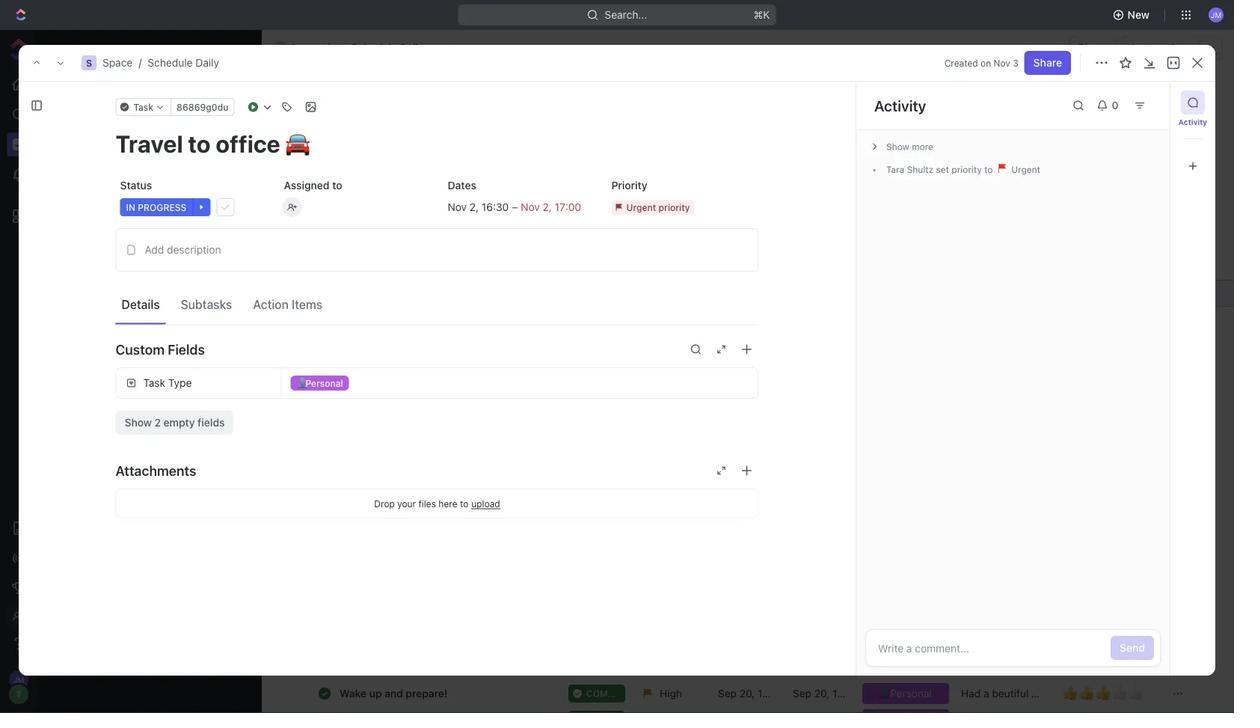 Task type: locate. For each thing, give the bounding box(es) containing it.
space link up task "dropdown button"
[[103, 57, 133, 69]]

1 horizontal spatial ⚒️
[[650, 391, 661, 404]]

afterwork exercise 💪 link
[[336, 492, 557, 513]]

0 horizontal spatial 👍
[[1064, 684, 1078, 701]]

show more button
[[866, 136, 1162, 157]]

subtasks
[[181, 297, 232, 311]]

based
[[472, 391, 503, 404]]

1 horizontal spatial show
[[887, 141, 910, 152]]

lunch 🍗 link
[[336, 361, 557, 382]]

1 horizontal spatial s
[[278, 43, 283, 52]]

share up 0 dropdown button
[[1079, 42, 1107, 54]]

shultz
[[908, 164, 934, 175]]

space link
[[103, 57, 133, 69], [93, 130, 237, 154]]

custom
[[116, 341, 165, 357]]

1 horizontal spatial 2
[[470, 201, 476, 213]]

priority
[[612, 179, 648, 192]]

task inside custom fields element
[[143, 377, 165, 389]]

1 vertical spatial share
[[1034, 57, 1063, 69]]

2 horizontal spatial 👍
[[1096, 684, 1111, 701]]

0 vertical spatial s
[[278, 43, 283, 52]]

custom fields element
[[116, 367, 759, 435]]

share right 3
[[1034, 57, 1063, 69]]

2 horizontal spatial nov
[[994, 58, 1011, 68]]

, left 17:00
[[549, 201, 552, 213]]

1 horizontal spatial 👍
[[1080, 684, 1095, 701]]

⚒️
[[514, 313, 524, 325], [650, 391, 661, 404]]

had
[[962, 687, 981, 699]]

0 horizontal spatial show
[[125, 416, 152, 429]]

86869g0du button
[[171, 98, 235, 116]]

2 for 16:30
[[470, 201, 476, 213]]

1 horizontal spatial all
[[374, 313, 385, 325]]

daily
[[400, 42, 425, 54], [196, 57, 219, 69], [392, 89, 439, 114], [133, 189, 155, 200]]

prepare!
[[406, 687, 448, 699]]

show up tara
[[887, 141, 910, 152]]

new button
[[1107, 3, 1159, 27]]

1 👍 from the left
[[1064, 684, 1078, 701]]

add description button
[[121, 238, 754, 262]]

1 horizontal spatial /
[[326, 42, 330, 54]]

1 vertical spatial activity
[[1179, 118, 1208, 126]]

👍 👍 👍
[[1064, 684, 1111, 701]]

show left empty
[[125, 416, 152, 429]]

1 vertical spatial space link
[[93, 130, 237, 154]]

0 vertical spatial space, , element
[[275, 42, 287, 54]]

dates
[[448, 179, 477, 192]]

last
[[995, 701, 1012, 713]]

3
[[1013, 58, 1019, 68]]

breakfast
[[340, 260, 387, 273]]

2 left 16:30 in the top left of the page
[[470, 201, 476, 213]]

task right "0"
[[1149, 96, 1172, 109]]

drop
[[374, 498, 395, 509]]

dream
[[962, 701, 992, 713]]

nov 2 , 16:30 – nov 2 , 17:00
[[448, 201, 582, 213]]

s inside s space /
[[278, 43, 283, 52]]

1 vertical spatial add
[[145, 244, 164, 256]]

send
[[1120, 642, 1146, 654]]

16:30
[[482, 201, 509, 213]]

add task button
[[1118, 91, 1181, 115]]

0 horizontal spatial nov
[[448, 201, 467, 213]]

lunch
[[340, 365, 370, 378]]

progress
[[138, 202, 187, 213]]

afterwork
[[340, 496, 389, 509]]

attachments button
[[116, 453, 759, 489]]

dinner 🍖 link
[[336, 518, 557, 540]]

schedule
[[351, 42, 397, 54], [148, 57, 193, 69], [298, 89, 387, 114], [88, 189, 130, 200]]

2 left empty
[[155, 416, 161, 429]]

add inside 'button'
[[145, 244, 164, 256]]

to right here
[[460, 498, 469, 509]]

Edit task name text field
[[116, 129, 759, 158]]

0 vertical spatial priority
[[952, 164, 982, 175]]

add right "0"
[[1127, 96, 1147, 109]]

show inside custom fields element
[[125, 416, 152, 429]]

0 horizontal spatial all
[[85, 324, 96, 336]]

action items
[[253, 297, 323, 311]]

spaces
[[56, 66, 88, 76], [50, 70, 86, 82], [99, 324, 134, 336]]

nov left 3
[[994, 58, 1011, 68]]

2 for fields
[[155, 416, 161, 429]]

feeling good! custom field. :3 .of. 5 element
[[1064, 684, 1080, 702], [1080, 684, 1096, 702], [1096, 684, 1113, 702]]

2 horizontal spatial 2
[[543, 201, 549, 213]]

, left 16:30 in the top left of the page
[[476, 201, 479, 213]]

details button
[[116, 291, 166, 318]]

files
[[419, 498, 436, 509]]

2 left 17:00
[[543, 201, 549, 213]]

0 vertical spatial /
[[326, 42, 330, 54]]

and
[[385, 687, 403, 699]]

2 vertical spatial schedule daily
[[88, 189, 155, 200]]

⚒️ right channels
[[514, 313, 524, 325]]

1 horizontal spatial nov
[[521, 201, 540, 213]]

share button
[[1070, 36, 1116, 60], [1025, 51, 1072, 75]]

show 2 empty fields
[[125, 416, 225, 429]]

0 vertical spatial ⚒️
[[514, 313, 524, 325]]

schedule right s space /
[[351, 42, 397, 54]]

dinner
[[340, 522, 372, 535]]

1 horizontal spatial space, , element
[[275, 42, 287, 54]]

on right created
[[981, 58, 992, 68]]

0 vertical spatial show
[[887, 141, 910, 152]]

assigned to
[[284, 179, 342, 192]]

activity down "add task" button
[[1179, 118, 1208, 126]]

0 horizontal spatial 2
[[155, 416, 161, 429]]

1 horizontal spatial add
[[1127, 96, 1147, 109]]

space, , element
[[275, 42, 287, 54], [82, 55, 97, 70]]

priority right urgent
[[659, 202, 690, 212]]

task inside button
[[1149, 96, 1172, 109]]

3 feeling good! custom field. :3 .of. 5 element from the left
[[1096, 684, 1113, 702]]

task
[[1149, 96, 1172, 109], [134, 102, 153, 112], [143, 377, 165, 389]]

had a beutiful dream last night!
[[962, 687, 1043, 713]]

breakfast link
[[336, 256, 557, 278]]

to down show more dropdown button
[[985, 164, 994, 175]]

0 vertical spatial activity
[[875, 97, 927, 114]]

urgent priority button
[[607, 194, 759, 221]]

spaces link
[[38, 70, 86, 82]]

1 vertical spatial show
[[125, 416, 152, 429]]

0 vertical spatial share
[[1079, 42, 1107, 54]]

all inside 'link'
[[374, 313, 385, 325]]

1 horizontal spatial ,
[[549, 201, 552, 213]]

2 inside custom fields element
[[155, 416, 161, 429]]

had a beutiful dream last night! button
[[953, 680, 1055, 713]]

0 vertical spatial add
[[1127, 96, 1147, 109]]

0 horizontal spatial s
[[86, 58, 92, 68]]

share for share button under new button
[[1079, 42, 1107, 54]]

task right everything
[[134, 102, 153, 112]]

0 horizontal spatial add
[[145, 244, 164, 256]]

favorites button
[[50, 42, 95, 55]]

1 horizontal spatial priority
[[952, 164, 982, 175]]

activity up "show more" at the top of page
[[875, 97, 927, 114]]

all right check
[[374, 313, 385, 325]]

view all spaces link
[[59, 324, 134, 336]]

1 vertical spatial schedule daily
[[298, 89, 444, 114]]

0 horizontal spatial activity
[[875, 97, 927, 114]]

0 horizontal spatial ⚒️
[[514, 313, 524, 325]]

0 horizontal spatial space, , element
[[82, 55, 97, 70]]

observatory link
[[93, 261, 237, 285]]

space link down the 'everything' link
[[93, 130, 237, 154]]

1 vertical spatial priority
[[659, 202, 690, 212]]

favorites
[[50, 42, 95, 55]]

86869g0du
[[177, 102, 229, 112]]

custom fields button
[[116, 332, 759, 367]]

priority right set
[[952, 164, 982, 175]]

nov right the –
[[521, 201, 540, 213]]

show inside dropdown button
[[887, 141, 910, 152]]

revisions
[[371, 391, 415, 404]]

show for show 2 empty fields
[[125, 416, 152, 429]]

priority inside dropdown button
[[659, 202, 690, 212]]

add for add description
[[145, 244, 164, 256]]

space
[[290, 42, 320, 54], [103, 57, 133, 69], [93, 136, 122, 148], [120, 240, 149, 252]]

task left type
[[143, 377, 165, 389]]

⌘k
[[754, 9, 770, 21]]

priority
[[952, 164, 982, 175], [659, 202, 690, 212]]

add up observatory link
[[145, 244, 164, 256]]

schedule down s space /
[[298, 89, 387, 114]]

0 horizontal spatial on
[[505, 391, 518, 404]]

1 horizontal spatial share
[[1079, 42, 1107, 54]]

on right based
[[505, 391, 518, 404]]

👍
[[1064, 684, 1078, 701], [1080, 684, 1095, 701], [1096, 684, 1111, 701]]

3 👍 from the left
[[1096, 684, 1111, 701]]

all for check
[[374, 313, 385, 325]]

all for view
[[85, 324, 96, 336]]

observatory
[[93, 267, 150, 279]]

wake up and prepare!
[[340, 687, 448, 699]]

task type
[[143, 377, 192, 389]]

nov down dates
[[448, 201, 467, 213]]

all right view
[[85, 324, 96, 336]]

0 horizontal spatial priority
[[659, 202, 690, 212]]

add inside button
[[1127, 96, 1147, 109]]

show
[[887, 141, 910, 152], [125, 416, 152, 429]]

created on nov 3
[[945, 58, 1019, 68]]

grocery
[[88, 213, 125, 225]]

1 vertical spatial s
[[86, 58, 92, 68]]

priority inside task sidebar content section
[[952, 164, 982, 175]]

channels
[[467, 313, 511, 325]]

task sidebar navigation tab list
[[1177, 91, 1210, 178]]

add
[[1127, 96, 1147, 109], [145, 244, 164, 256]]

/
[[326, 42, 330, 54], [139, 57, 142, 69]]

nov
[[994, 58, 1011, 68], [448, 201, 467, 213], [521, 201, 540, 213]]

0 vertical spatial on
[[981, 58, 992, 68]]

0 horizontal spatial share
[[1034, 57, 1063, 69]]

to inside task sidebar content section
[[985, 164, 994, 175]]

1 horizontal spatial activity
[[1179, 118, 1208, 126]]

⚒️ right supervisor
[[650, 391, 661, 404]]

17:00
[[555, 201, 582, 213]]

attachments
[[116, 463, 196, 479]]

jm button
[[1205, 3, 1229, 27]]

task inside "dropdown button"
[[134, 102, 153, 112]]

0 horizontal spatial ,
[[476, 201, 479, 213]]

0 horizontal spatial /
[[139, 57, 142, 69]]

action
[[253, 297, 289, 311]]



Task type: vqa. For each thing, say whether or not it's contained in the screenshot.
your
yes



Task type: describe. For each thing, give the bounding box(es) containing it.
afterwork exercise 💪
[[340, 496, 446, 509]]

created
[[945, 58, 979, 68]]

overdue
[[298, 211, 340, 223]]

your
[[398, 498, 416, 509]]

0 vertical spatial space link
[[103, 57, 133, 69]]

priority for set
[[952, 164, 982, 175]]

wake
[[340, 687, 367, 699]]

s for s
[[86, 58, 92, 68]]

upload button
[[472, 498, 500, 509]]

🍖
[[375, 522, 386, 535]]

jm
[[1212, 10, 1222, 19]]

Search tasks... text field
[[1049, 170, 1198, 193]]

💪
[[435, 496, 446, 509]]

to left designs
[[418, 391, 428, 404]]

task for task
[[134, 102, 153, 112]]

urgent priority
[[627, 202, 690, 212]]

share button right 3
[[1025, 51, 1072, 75]]

check all communication channels ⚒️ link
[[336, 308, 557, 330]]

assigned
[[284, 179, 330, 192]]

new
[[1128, 9, 1150, 21]]

more
[[912, 141, 934, 152]]

dinner 🍖
[[340, 522, 386, 535]]

show more
[[887, 141, 934, 152]]

automations
[[1130, 42, 1193, 54]]

everything
[[74, 110, 125, 123]]

share button down new button
[[1070, 36, 1116, 60]]

⚒️ inside 'link'
[[514, 313, 524, 325]]

0 button
[[1091, 94, 1129, 118]]

0 vertical spatial schedule daily
[[351, 42, 425, 54]]

in progress
[[126, 202, 187, 213]]

wake up and prepare! link
[[336, 683, 557, 704]]

here
[[439, 498, 458, 509]]

schedule up grocery
[[88, 189, 130, 200]]

night!
[[1015, 701, 1043, 713]]

from
[[569, 391, 592, 404]]

urgent
[[627, 202, 657, 212]]

description
[[167, 244, 221, 256]]

priority for urgent
[[659, 202, 690, 212]]

in
[[126, 202, 135, 213]]

everything link
[[44, 105, 255, 129]]

schedule up task "dropdown button"
[[148, 57, 193, 69]]

2 feeling good! custom field. :3 .of. 5 element from the left
[[1080, 684, 1096, 702]]

show for show more
[[887, 141, 910, 152]]

in progress button
[[116, 194, 268, 221]]

apply revisions to designs based on feedback from supervisor ⚒️ link
[[336, 387, 661, 409]]

details
[[122, 297, 160, 311]]

task button
[[116, 98, 171, 116]]

up
[[369, 687, 382, 699]]

status
[[120, 179, 152, 192]]

drop your files here to upload
[[374, 498, 500, 509]]

1 , from the left
[[476, 201, 479, 213]]

apply revisions to designs based on feedback from supervisor ⚒️
[[340, 391, 661, 404]]

apply
[[340, 391, 368, 404]]

feedback
[[520, 391, 566, 404]]

1 feeling good! custom field. :3 .of. 5 element from the left
[[1064, 684, 1080, 702]]

1 horizontal spatial on
[[981, 58, 992, 68]]

team
[[93, 240, 118, 252]]

designs
[[431, 391, 469, 404]]

–
[[512, 201, 518, 213]]

team space link
[[93, 234, 237, 258]]

tara
[[887, 164, 905, 175]]

beutiful
[[993, 687, 1029, 699]]

add task
[[1127, 96, 1172, 109]]

grocery link
[[64, 207, 240, 231]]

task for task type
[[143, 377, 165, 389]]

fields
[[168, 341, 205, 357]]

search...
[[605, 9, 648, 21]]

s for s space /
[[278, 43, 283, 52]]

empty
[[164, 416, 195, 429]]

1 vertical spatial on
[[505, 391, 518, 404]]

send button
[[1112, 636, 1155, 660]]

type
[[168, 377, 192, 389]]

space / schedule daily
[[103, 57, 219, 69]]

supervisor
[[595, 391, 648, 404]]

action items button
[[247, 291, 329, 318]]

2 👍 from the left
[[1080, 684, 1095, 701]]

to right assigned
[[332, 179, 342, 192]]

1 vertical spatial space, , element
[[82, 55, 97, 70]]

a
[[984, 687, 990, 699]]

share for share button right of 3
[[1034, 57, 1063, 69]]

subtasks button
[[175, 291, 238, 318]]

check all communication channels ⚒️
[[340, 313, 524, 325]]

add for add task
[[1127, 96, 1147, 109]]

set
[[937, 164, 950, 175]]

task sidebar content section
[[853, 82, 1171, 676]]

1 vertical spatial ⚒️
[[650, 391, 661, 404]]

1 vertical spatial /
[[139, 57, 142, 69]]

activity inside task sidebar navigation tab list
[[1179, 118, 1208, 126]]

tara shultz
[[887, 164, 934, 175]]

team space
[[93, 240, 149, 252]]

urgent
[[1010, 164, 1041, 175]]

add description
[[145, 244, 221, 256]]

👤personal button
[[282, 368, 759, 398]]

activity inside task sidebar content section
[[875, 97, 927, 114]]

upload
[[472, 498, 500, 509]]

set priority to
[[934, 164, 996, 175]]

2 , from the left
[[549, 201, 552, 213]]

view all spaces
[[59, 324, 134, 336]]



